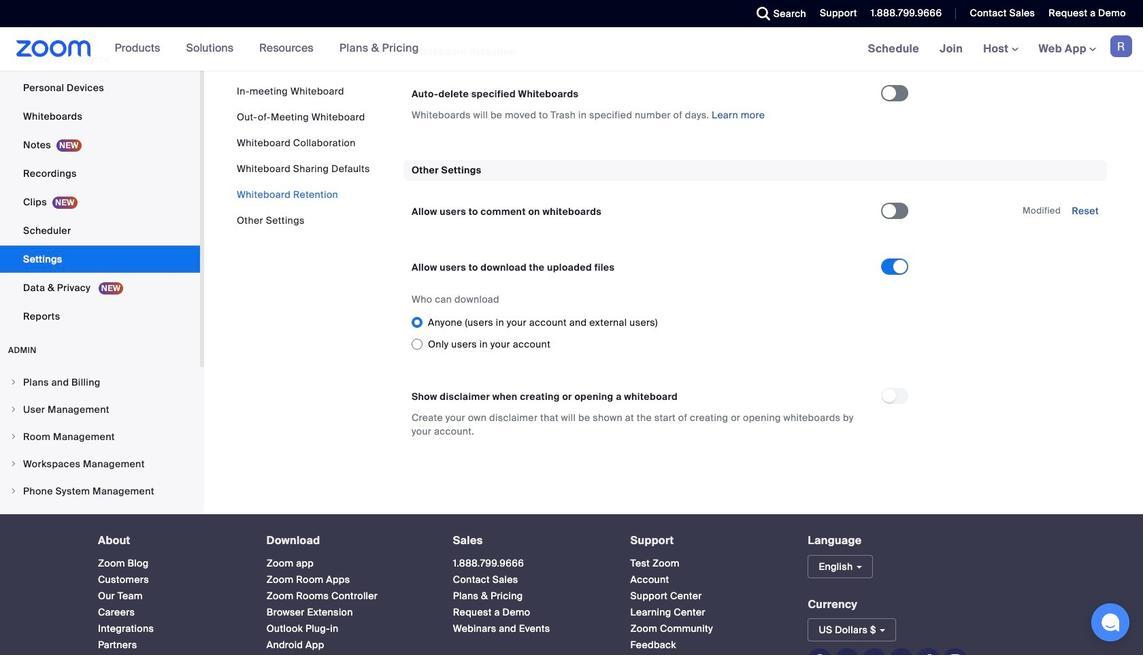 Task type: locate. For each thing, give the bounding box(es) containing it.
2 menu item from the top
[[0, 397, 200, 423]]

profile picture image
[[1111, 35, 1133, 57]]

0 vertical spatial right image
[[10, 378, 18, 387]]

1 vertical spatial right image
[[10, 433, 18, 441]]

option group
[[412, 312, 920, 355]]

4 menu item from the top
[[0, 451, 200, 477]]

product information navigation
[[91, 27, 430, 71]]

right image
[[10, 406, 18, 414], [10, 433, 18, 441], [10, 487, 18, 496]]

2 right image from the top
[[10, 460, 18, 468]]

2 right image from the top
[[10, 433, 18, 441]]

heading
[[98, 535, 242, 547], [267, 535, 429, 547], [453, 535, 606, 547], [631, 535, 784, 547]]

right image for third menu item from the bottom
[[10, 460, 18, 468]]

banner
[[0, 27, 1144, 71]]

menu bar
[[237, 84, 370, 227]]

menu item
[[0, 370, 200, 396], [0, 397, 200, 423], [0, 424, 200, 450], [0, 451, 200, 477], [0, 479, 200, 504], [0, 506, 200, 532]]

6 menu item from the top
[[0, 506, 200, 532]]

1 right image from the top
[[10, 378, 18, 387]]

3 right image from the top
[[10, 487, 18, 496]]

admin menu menu
[[0, 370, 200, 560]]

option group inside other settings element
[[412, 312, 920, 355]]

1 vertical spatial right image
[[10, 460, 18, 468]]

other settings element
[[404, 160, 1108, 455]]

right image
[[10, 378, 18, 387], [10, 460, 18, 468]]

3 menu item from the top
[[0, 424, 200, 450]]

0 vertical spatial right image
[[10, 406, 18, 414]]

1 right image from the top
[[10, 406, 18, 414]]

2 vertical spatial right image
[[10, 487, 18, 496]]

zoom logo image
[[16, 40, 91, 57]]

right image for third menu item from the top
[[10, 433, 18, 441]]



Task type: vqa. For each thing, say whether or not it's contained in the screenshot.
Zoom Logo
yes



Task type: describe. For each thing, give the bounding box(es) containing it.
1 menu item from the top
[[0, 370, 200, 396]]

right image for 2nd menu item
[[10, 406, 18, 414]]

right image for second menu item from the bottom
[[10, 487, 18, 496]]

4 heading from the left
[[631, 535, 784, 547]]

meetings navigation
[[858, 27, 1144, 71]]

2 heading from the left
[[267, 535, 429, 547]]

open chat image
[[1102, 613, 1121, 632]]

personal menu menu
[[0, 0, 200, 332]]

whiteboard retention element
[[404, 42, 1108, 138]]

right image for 1st menu item from the top
[[10, 378, 18, 387]]

1 heading from the left
[[98, 535, 242, 547]]

3 heading from the left
[[453, 535, 606, 547]]

5 menu item from the top
[[0, 479, 200, 504]]

side navigation navigation
[[0, 0, 204, 560]]



